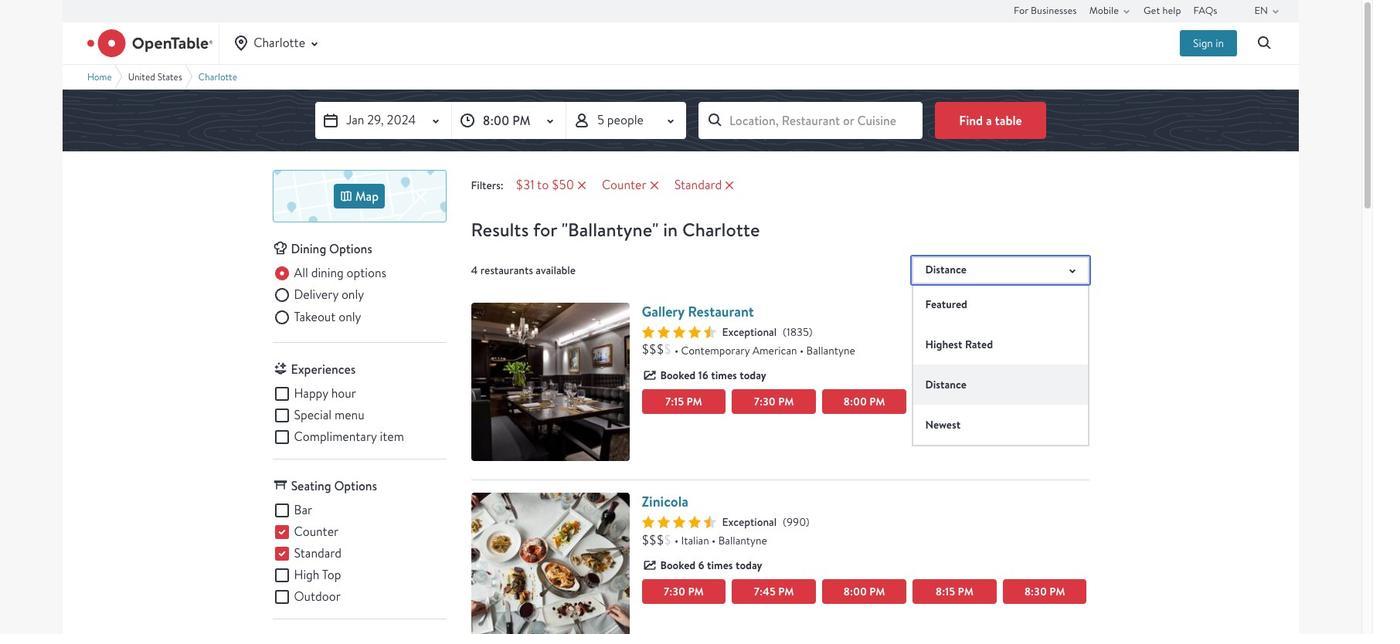 Task type: describe. For each thing, give the bounding box(es) containing it.
seating options group
[[273, 502, 446, 607]]

counter button
[[596, 176, 669, 195]]

seating
[[291, 478, 331, 495]]

all
[[294, 265, 308, 281]]

standard inside button
[[675, 177, 722, 193]]

8:00 pm for gallery restaurant
[[844, 394, 886, 409]]

6
[[699, 558, 705, 574]]

filters:
[[471, 179, 504, 193]]

7:15
[[666, 394, 684, 409]]

only for delivery only
[[342, 287, 364, 303]]

• left italian
[[675, 534, 679, 548]]

map
[[355, 188, 379, 205]]

990
[[787, 516, 806, 530]]

8:30 for gallery restaurant
[[1025, 394, 1048, 409]]

1 vertical spatial 7:30
[[664, 584, 686, 600]]

exceptional ( 1835 )
[[723, 325, 813, 339]]

options for seating options
[[334, 478, 377, 495]]

search icon image
[[1256, 34, 1275, 53]]

takeout only
[[294, 309, 362, 325]]

times for gallery restaurant
[[712, 368, 737, 383]]

high
[[294, 568, 320, 584]]

seating options
[[291, 478, 377, 495]]

8:30 pm for gallery restaurant
[[1025, 394, 1066, 409]]

1 vertical spatial charlotte
[[199, 71, 237, 82]]

featured
[[926, 297, 968, 312]]

• down 1835
[[800, 344, 804, 358]]

• left contemporary
[[675, 344, 679, 358]]

$$$ for zinicola
[[642, 532, 664, 549]]

en button
[[1255, 0, 1286, 22]]

find
[[960, 112, 984, 129]]

pm for bottommost 7:30 pm link
[[688, 584, 704, 600]]

pm for top 7:30 pm link
[[779, 394, 794, 409]]

• right italian
[[712, 534, 716, 548]]

high top
[[294, 568, 341, 584]]

faqs button
[[1194, 0, 1218, 22]]

united states
[[128, 71, 182, 82]]

opentable logo image
[[87, 29, 213, 57]]

distance for distance popup button at the top right of page
[[926, 262, 967, 278]]

complimentary item
[[294, 429, 404, 445]]

options
[[347, 265, 387, 281]]

table
[[995, 112, 1023, 129]]

results
[[471, 217, 529, 243]]

8:00 pm link for zinicola
[[823, 580, 907, 605]]

7:15 pm
[[666, 394, 703, 409]]

a photo of zinicola restaurant image
[[471, 493, 630, 635]]

1835
[[787, 325, 809, 339]]

zinicola link
[[642, 492, 689, 512]]

( for gallery restaurant
[[783, 325, 787, 339]]

help
[[1163, 4, 1182, 17]]

jan 29, 2024 button
[[315, 102, 451, 139]]

united
[[128, 71, 155, 82]]

jan 29, 2024
[[346, 112, 416, 128]]

find a table button
[[936, 102, 1047, 139]]

counter inside button
[[602, 177, 647, 193]]

today for zinicola
[[736, 558, 763, 574]]

states
[[157, 71, 182, 82]]

happy
[[294, 386, 328, 402]]

item
[[380, 429, 404, 445]]

newest option
[[913, 405, 1088, 445]]

dining
[[291, 240, 326, 257]]

gallery restaurant link
[[642, 302, 754, 321]]

8:30 pm for zinicola
[[1025, 584, 1066, 600]]

all dining options
[[294, 265, 387, 281]]

$$$ for gallery restaurant
[[642, 342, 664, 358]]

dining
[[311, 265, 344, 281]]

happy hour
[[294, 386, 356, 402]]

newest
[[926, 417, 961, 433]]

0 vertical spatial 8:00
[[483, 112, 510, 129]]

home
[[87, 71, 112, 82]]

4.6 stars image for zinicola
[[642, 516, 716, 529]]

delivery only
[[294, 287, 364, 303]]

delivery
[[294, 287, 339, 303]]

a photo of gallery restaurant restaurant image
[[471, 303, 630, 461]]

people
[[608, 112, 644, 128]]

sign in button
[[1181, 30, 1238, 56]]

menu
[[335, 408, 365, 424]]

get
[[1144, 4, 1161, 17]]

for
[[1014, 4, 1029, 17]]

today for gallery restaurant
[[740, 368, 767, 383]]

distance option
[[913, 365, 1088, 405]]

All dining options radio
[[273, 264, 387, 283]]

8:15 pm for zinicola
[[936, 584, 974, 600]]

2024
[[387, 112, 416, 128]]

american
[[753, 344, 798, 358]]

exceptional for gallery restaurant
[[723, 325, 777, 339]]

zinicola
[[642, 492, 689, 512]]

counter inside seating options group
[[294, 524, 339, 541]]

for businesses
[[1014, 4, 1078, 17]]

8:15 pm for gallery restaurant
[[936, 394, 974, 409]]

gallery
[[642, 302, 685, 321]]

distance button
[[912, 256, 1090, 284]]

booked 16 times today
[[661, 368, 767, 383]]

4 restaurants available
[[471, 263, 576, 277]]

featured option
[[913, 284, 1088, 324]]

restaurant
[[688, 302, 754, 321]]

$$$ $ • contemporary american • ballantyne
[[642, 342, 856, 358]]

1 vertical spatial in
[[664, 217, 678, 243]]

Takeout only radio
[[273, 308, 362, 327]]

) for zinicola
[[806, 516, 810, 530]]

29,
[[367, 112, 384, 128]]

special
[[294, 408, 332, 424]]

pm for '8:00 pm' link for gallery restaurant
[[870, 394, 886, 409]]

) for gallery restaurant
[[809, 325, 813, 339]]

for businesses button
[[1014, 0, 1078, 22]]

( for zinicola
[[783, 516, 787, 530]]

$50
[[552, 177, 574, 193]]

8:30 pm link for zinicola
[[1003, 580, 1087, 605]]

en
[[1255, 4, 1269, 17]]

for
[[533, 217, 557, 243]]

charlotte inside dropdown button
[[254, 35, 305, 51]]

italian
[[682, 534, 710, 548]]

$31 to $50 button
[[510, 176, 596, 195]]



Task type: locate. For each thing, give the bounding box(es) containing it.
0 vertical spatial $$$
[[642, 342, 664, 358]]

1 vertical spatial )
[[806, 516, 810, 530]]

0 vertical spatial 8:15 pm link
[[913, 389, 997, 414]]

only inside radio
[[342, 287, 364, 303]]

0 vertical spatial 7:30
[[754, 394, 776, 409]]

7:45
[[754, 584, 776, 600]]

find a table
[[960, 112, 1023, 129]]

dining options group
[[273, 264, 446, 330]]

16
[[699, 368, 709, 383]]

booked left 6
[[661, 558, 696, 574]]

1 vertical spatial standard
[[294, 546, 342, 562]]

1 vertical spatial 8:15 pm
[[936, 584, 974, 600]]

1 8:00 pm link from the top
[[823, 389, 907, 414]]

2 vertical spatial 8:00 pm
[[844, 584, 886, 600]]

1 horizontal spatial counter
[[602, 177, 647, 193]]

Please input a Location, Restaurant or Cuisine field
[[699, 102, 923, 139]]

options for dining options
[[329, 240, 372, 257]]

2 8:00 pm link from the top
[[823, 580, 907, 605]]

0 vertical spatial 8:15 pm
[[936, 394, 974, 409]]

booked
[[661, 368, 696, 383], [661, 558, 696, 574]]

2 8:30 from the top
[[1025, 584, 1048, 600]]

outdoor
[[294, 589, 341, 606]]

highest rated
[[926, 337, 994, 352]]

in down standard button
[[664, 217, 678, 243]]

8:30
[[1025, 394, 1048, 409], [1025, 584, 1048, 600]]

distance down highest
[[926, 377, 967, 392]]

Delivery only radio
[[273, 286, 364, 305]]

$ left italian
[[664, 532, 672, 549]]

4.6 stars image for gallery restaurant
[[642, 326, 716, 338]]

2 8:15 pm from the top
[[936, 584, 974, 600]]

0 horizontal spatial 7:30 pm link
[[642, 580, 726, 605]]

ballantyne
[[807, 344, 856, 358], [719, 534, 768, 548]]

1 horizontal spatial 7:30
[[754, 394, 776, 409]]

8:30 pm link for gallery restaurant
[[1003, 389, 1087, 414]]

complimentary
[[294, 429, 377, 445]]

options up all dining options
[[329, 240, 372, 257]]

0 vertical spatial standard
[[675, 177, 722, 193]]

$$$ down zinicola link
[[642, 532, 664, 549]]

7:30 pm link down the american
[[732, 389, 817, 414]]

$ down gallery
[[664, 342, 672, 358]]

distance inside popup button
[[926, 262, 967, 278]]

rated
[[966, 337, 994, 352]]

$$$ $ • italian • ballantyne
[[642, 532, 768, 549]]

1 vertical spatial options
[[334, 478, 377, 495]]

7:30
[[754, 394, 776, 409], [664, 584, 686, 600]]

0 vertical spatial in
[[1216, 36, 1225, 50]]

0 vertical spatial only
[[342, 287, 364, 303]]

8:00
[[483, 112, 510, 129], [844, 394, 867, 409], [844, 584, 867, 600]]

0 vertical spatial booked
[[661, 368, 696, 383]]

2 8:30 pm link from the top
[[1003, 580, 1087, 605]]

1 8:30 pm from the top
[[1025, 394, 1066, 409]]

7:30 pm link down 6
[[642, 580, 726, 605]]

distance
[[926, 262, 967, 278], [926, 377, 967, 392]]

1 vertical spatial 7:30 pm
[[664, 584, 704, 600]]

) up "$$$ $ • contemporary american • ballantyne"
[[809, 325, 813, 339]]

1 vertical spatial booked
[[661, 558, 696, 574]]

2 exceptional from the top
[[723, 516, 777, 530]]

0 horizontal spatial in
[[664, 217, 678, 243]]

restaurants
[[481, 263, 533, 277]]

map button
[[273, 170, 446, 223]]

7:30 down the american
[[754, 394, 776, 409]]

highest
[[926, 337, 963, 352]]

booked for zinicola
[[661, 558, 696, 574]]

2 distance from the top
[[926, 377, 967, 392]]

counter up results for "ballantyne" in charlotte
[[602, 177, 647, 193]]

pm for 7:45 pm link at right
[[779, 584, 794, 600]]

today down "$$$ $ • contemporary american • ballantyne"
[[740, 368, 767, 383]]

8:15
[[936, 394, 956, 409], [936, 584, 956, 600]]

0 vertical spatial charlotte
[[254, 35, 305, 51]]

times right 16
[[712, 368, 737, 383]]

1 horizontal spatial charlotte
[[254, 35, 305, 51]]

( up the american
[[783, 325, 787, 339]]

1 vertical spatial exceptional
[[723, 516, 777, 530]]

sign in
[[1194, 36, 1225, 50]]

contemporary
[[682, 344, 750, 358]]

7:30 pm down 6
[[664, 584, 704, 600]]

1 vertical spatial ballantyne
[[719, 534, 768, 548]]

$ for gallery restaurant
[[664, 342, 672, 358]]

8:15 for gallery restaurant
[[936, 394, 956, 409]]

0 horizontal spatial counter
[[294, 524, 339, 541]]

( up 7:45 pm link at right
[[783, 516, 787, 530]]

1 vertical spatial 8:00 pm
[[844, 394, 886, 409]]

exceptional left 990
[[723, 516, 777, 530]]

mobile button
[[1090, 0, 1137, 22]]

4.6 stars image down gallery
[[642, 326, 716, 338]]

1 vertical spatial distance
[[926, 377, 967, 392]]

booked for gallery restaurant
[[661, 368, 696, 383]]

8:00 pm for zinicola
[[844, 584, 886, 600]]

8:00 for zinicola
[[844, 584, 867, 600]]

0 vertical spatial 7:30 pm link
[[732, 389, 817, 414]]

only down all dining options
[[342, 287, 364, 303]]

4.6 stars image
[[642, 326, 716, 338], [642, 516, 716, 529]]

1 8:15 pm link from the top
[[913, 389, 997, 414]]

7:30 down "booked 6 times today"
[[664, 584, 686, 600]]

pm for zinicola 8:15 pm link
[[958, 584, 974, 600]]

1 vertical spatial only
[[339, 309, 362, 325]]

0 vertical spatial 8:00 pm
[[483, 112, 531, 129]]

) up 7:45 pm link at right
[[806, 516, 810, 530]]

pm for 7:15 pm link
[[687, 394, 703, 409]]

0 vertical spatial times
[[712, 368, 737, 383]]

1 vertical spatial $
[[664, 532, 672, 549]]

faqs
[[1194, 4, 1218, 17]]

0 horizontal spatial 7:30
[[664, 584, 686, 600]]

5
[[598, 112, 605, 128]]

hour
[[331, 386, 356, 402]]

standard
[[675, 177, 722, 193], [294, 546, 342, 562]]

$31
[[516, 177, 535, 193]]

only down delivery only at top
[[339, 309, 362, 325]]

None field
[[699, 102, 923, 139]]

7:45 pm link
[[732, 580, 817, 605]]

)
[[809, 325, 813, 339], [806, 516, 810, 530]]

0 vertical spatial 7:30 pm
[[754, 394, 794, 409]]

4
[[471, 263, 478, 277]]

businesses
[[1031, 4, 1078, 17]]

2 horizontal spatial charlotte
[[683, 217, 760, 243]]

in inside button
[[1216, 36, 1225, 50]]

1 horizontal spatial ballantyne
[[807, 344, 856, 358]]

sign
[[1194, 36, 1214, 50]]

2 $ from the top
[[664, 532, 672, 549]]

results for "ballantyne" in charlotte
[[471, 217, 760, 243]]

1 vertical spatial 4.6 stars image
[[642, 516, 716, 529]]

$ for zinicola
[[664, 532, 672, 549]]

$
[[664, 342, 672, 358], [664, 532, 672, 549]]

distance for distance option
[[926, 377, 967, 392]]

exceptional for zinicola
[[723, 516, 777, 530]]

2 booked from the top
[[661, 558, 696, 574]]

in right sign in the right top of the page
[[1216, 36, 1225, 50]]

8:15 pm link for gallery restaurant
[[913, 389, 997, 414]]

1 vertical spatial 8:30 pm link
[[1003, 580, 1087, 605]]

ballantyne down 1835
[[807, 344, 856, 358]]

8:15 for zinicola
[[936, 584, 956, 600]]

counter down bar
[[294, 524, 339, 541]]

booked left 16
[[661, 368, 696, 383]]

charlotte button
[[232, 22, 324, 64]]

1 8:30 pm link from the top
[[1003, 389, 1087, 414]]

0 vertical spatial options
[[329, 240, 372, 257]]

1 distance from the top
[[926, 262, 967, 278]]

2 8:15 pm link from the top
[[913, 580, 997, 605]]

1 horizontal spatial in
[[1216, 36, 1225, 50]]

7:30 pm for top 7:30 pm link
[[754, 394, 794, 409]]

ballantyne inside $$$ $ • italian • ballantyne
[[719, 534, 768, 548]]

dining options
[[291, 240, 372, 257]]

7:15 pm link
[[642, 389, 726, 414]]

ballantyne down exceptional ( 990 )
[[719, 534, 768, 548]]

2 8:15 from the top
[[936, 584, 956, 600]]

exceptional
[[723, 325, 777, 339], [723, 516, 777, 530]]

1 4.6 stars image from the top
[[642, 326, 716, 338]]

counter
[[602, 177, 647, 193], [294, 524, 339, 541]]

distance inside option
[[926, 377, 967, 392]]

0 vertical spatial 8:30 pm
[[1025, 394, 1066, 409]]

2 vertical spatial 8:00
[[844, 584, 867, 600]]

pm for '8:00 pm' link corresponding to zinicola
[[870, 584, 886, 600]]

8:00 pm link
[[823, 389, 907, 414], [823, 580, 907, 605]]

8:00 pm
[[483, 112, 531, 129], [844, 394, 886, 409], [844, 584, 886, 600]]

bar
[[294, 503, 312, 519]]

0 vertical spatial 4.6 stars image
[[642, 326, 716, 338]]

exceptional up "$$$ $ • contemporary american • ballantyne"
[[723, 325, 777, 339]]

today
[[740, 368, 767, 383], [736, 558, 763, 574]]

1 8:30 from the top
[[1025, 394, 1048, 409]]

mobile
[[1090, 4, 1120, 17]]

8:15 pm link for zinicola
[[913, 580, 997, 605]]

0 vertical spatial 8:15
[[936, 394, 956, 409]]

1 vertical spatial (
[[783, 516, 787, 530]]

1 vertical spatial today
[[736, 558, 763, 574]]

•
[[675, 344, 679, 358], [800, 344, 804, 358], [675, 534, 679, 548], [712, 534, 716, 548]]

0 horizontal spatial charlotte
[[199, 71, 237, 82]]

4.6 stars image down zinicola link
[[642, 516, 716, 529]]

home link
[[87, 71, 112, 82]]

experiences
[[291, 361, 356, 378]]

8:00 pm link for gallery restaurant
[[823, 389, 907, 414]]

1 vertical spatial counter
[[294, 524, 339, 541]]

8:00 for gallery restaurant
[[844, 394, 867, 409]]

highest rated option
[[913, 324, 1088, 365]]

top
[[322, 568, 341, 584]]

1 vertical spatial 8:00
[[844, 394, 867, 409]]

7:30 pm for bottommost 7:30 pm link
[[664, 584, 704, 600]]

standard right counter button
[[675, 177, 722, 193]]

1 $ from the top
[[664, 342, 672, 358]]

get help button
[[1144, 0, 1182, 22]]

1 vertical spatial times
[[707, 558, 733, 574]]

1 vertical spatial 7:30 pm link
[[642, 580, 726, 605]]

1 vertical spatial 8:30 pm
[[1025, 584, 1066, 600]]

only for takeout only
[[339, 309, 362, 325]]

charlotte
[[254, 35, 305, 51], [199, 71, 237, 82], [683, 217, 760, 243]]

times
[[712, 368, 737, 383], [707, 558, 733, 574]]

standard up high top on the left of page
[[294, 546, 342, 562]]

1 booked from the top
[[661, 368, 696, 383]]

a
[[987, 112, 992, 129]]

0 vertical spatial exceptional
[[723, 325, 777, 339]]

1 exceptional from the top
[[723, 325, 777, 339]]

0 vertical spatial 8:00 pm link
[[823, 389, 907, 414]]

1 vertical spatial 8:30
[[1025, 584, 1048, 600]]

0 horizontal spatial ballantyne
[[719, 534, 768, 548]]

charlotte link
[[199, 71, 237, 82]]

1 ( from the top
[[783, 325, 787, 339]]

1 vertical spatial $$$
[[642, 532, 664, 549]]

jan
[[346, 112, 364, 128]]

today up 7:45
[[736, 558, 763, 574]]

2 $$$ from the top
[[642, 532, 664, 549]]

0 vertical spatial (
[[783, 325, 787, 339]]

0 vertical spatial today
[[740, 368, 767, 383]]

only inside option
[[339, 309, 362, 325]]

0 vertical spatial counter
[[602, 177, 647, 193]]

times for zinicola
[[707, 558, 733, 574]]

1 8:15 from the top
[[936, 394, 956, 409]]

2 ( from the top
[[783, 516, 787, 530]]

$31 to $50
[[516, 177, 574, 193]]

1 8:15 pm from the top
[[936, 394, 974, 409]]

pm for 8:15 pm link for gallery restaurant
[[958, 394, 974, 409]]

"ballantyne"
[[562, 217, 659, 243]]

only
[[342, 287, 364, 303], [339, 309, 362, 325]]

2 vertical spatial charlotte
[[683, 217, 760, 243]]

1 $$$ from the top
[[642, 342, 664, 358]]

0 vertical spatial 8:30
[[1025, 394, 1048, 409]]

in
[[1216, 36, 1225, 50], [664, 217, 678, 243]]

1 vertical spatial 8:15
[[936, 584, 956, 600]]

0 vertical spatial 8:30 pm link
[[1003, 389, 1087, 414]]

1 vertical spatial 8:15 pm link
[[913, 580, 997, 605]]

5 people
[[598, 112, 644, 128]]

0 vertical spatial $
[[664, 342, 672, 358]]

exceptional ( 990 )
[[723, 516, 810, 530]]

standard inside seating options group
[[294, 546, 342, 562]]

1 vertical spatial 8:00 pm link
[[823, 580, 907, 605]]

7:30 pm down the american
[[754, 394, 794, 409]]

2 4.6 stars image from the top
[[642, 516, 716, 529]]

standard button
[[669, 176, 744, 195]]

8:15 pm link
[[913, 389, 997, 414], [913, 580, 997, 605]]

2 8:30 pm from the top
[[1025, 584, 1066, 600]]

$$$ down gallery
[[642, 342, 664, 358]]

8:30 for zinicola
[[1025, 584, 1048, 600]]

0 vertical spatial distance
[[926, 262, 967, 278]]

0 vertical spatial ballantyne
[[807, 344, 856, 358]]

7:30 pm link
[[732, 389, 817, 414], [642, 580, 726, 605]]

1 horizontal spatial 7:30 pm link
[[732, 389, 817, 414]]

booked 6 times today
[[661, 558, 763, 574]]

experiences group
[[273, 385, 446, 447]]

0 horizontal spatial 7:30 pm
[[664, 584, 704, 600]]

ballantyne inside "$$$ $ • contemporary american • ballantyne"
[[807, 344, 856, 358]]

options right seating
[[334, 478, 377, 495]]

1 horizontal spatial standard
[[675, 177, 722, 193]]

1 horizontal spatial 7:30 pm
[[754, 394, 794, 409]]

pm
[[513, 112, 531, 129], [687, 394, 703, 409], [779, 394, 794, 409], [870, 394, 886, 409], [958, 394, 974, 409], [1050, 394, 1066, 409], [688, 584, 704, 600], [779, 584, 794, 600], [870, 584, 886, 600], [958, 584, 974, 600], [1050, 584, 1066, 600]]

times right 6
[[707, 558, 733, 574]]

0 vertical spatial )
[[809, 325, 813, 339]]

special menu
[[294, 408, 365, 424]]

0 horizontal spatial standard
[[294, 546, 342, 562]]

distance up featured
[[926, 262, 967, 278]]



Task type: vqa. For each thing, say whether or not it's contained in the screenshot.
1st "Exceptional" from the bottom
yes



